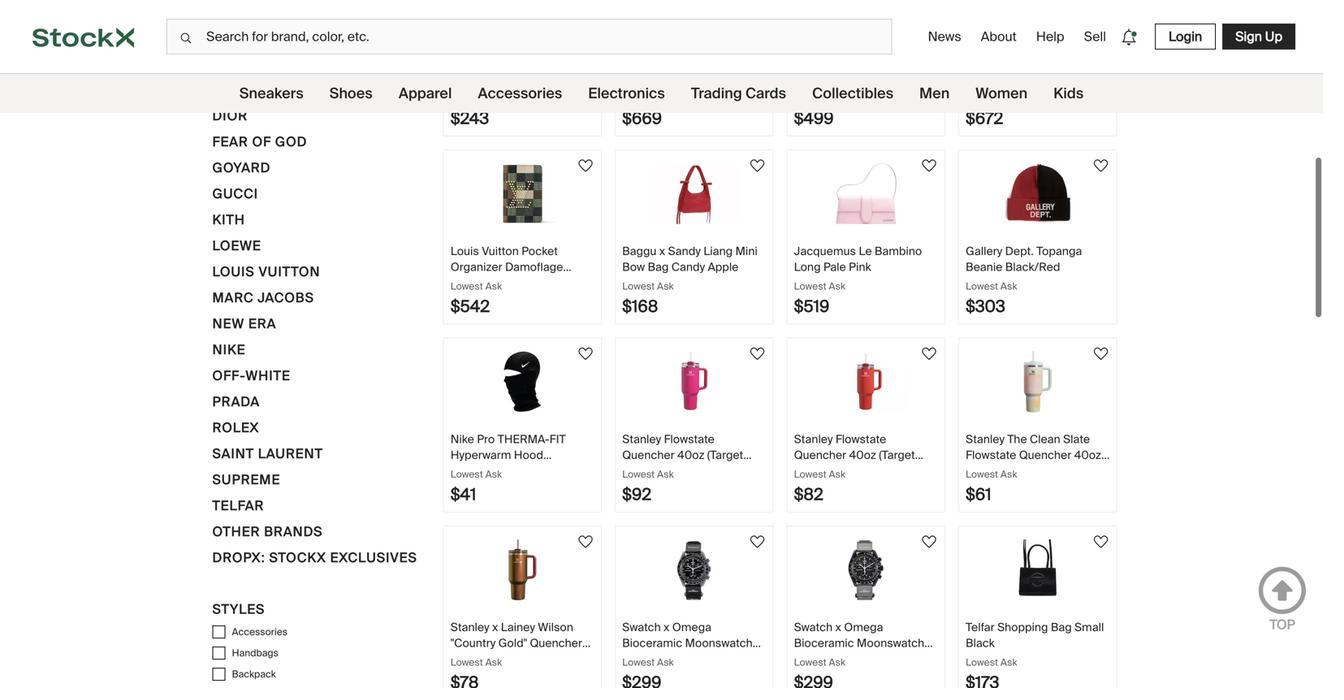 Task type: describe. For each thing, give the bounding box(es) containing it.
lowest inside lowest ask $41
[[451, 468, 483, 481]]

$499
[[794, 108, 834, 129]]

follow image for $519
[[920, 156, 939, 176]]

ask inside laarvee silver precision steel pea001-sgrn lowest ask $499
[[829, 92, 846, 104]]

help
[[1037, 28, 1065, 45]]

lowest inside the lowest ask $243
[[451, 92, 483, 104]]

burberry
[[213, 3, 288, 20]]

sunglasses
[[533, 56, 594, 71]]

lainey
[[501, 620, 535, 635]]

accessories link
[[478, 74, 563, 113]]

gold"
[[499, 636, 527, 651]]

sell
[[1085, 28, 1107, 45]]

rolex button
[[213, 418, 259, 444]]

dior
[[213, 107, 248, 124]]

notification unread icon image
[[1118, 26, 1141, 48]]

ask inside the lowest ask $243
[[486, 92, 502, 104]]

ask inside 'louis vuitton damier pop split beanie yellow/red lowest ask $669'
[[657, 92, 674, 104]]

long
[[794, 259, 821, 274]]

marc
[[213, 289, 254, 306]]

nike pro therma-fit hyperwarm hood black/white image
[[466, 351, 580, 412]]

lowest down shopping
[[966, 656, 999, 669]]

lowest down "country
[[451, 656, 483, 669]]

target
[[840, 479, 873, 494]]

precision
[[871, 56, 920, 71]]

laarvee silver precision steel pea001-sgrn image
[[810, 0, 923, 36]]

handbags
[[232, 647, 279, 659]]

telfar for telfar
[[213, 497, 264, 514]]

pink inside stanley flowstate quencher 40oz (target valentine's day exclusive) tumbler cosmo pink
[[709, 479, 732, 494]]

prada button
[[213, 392, 260, 418]]

symbole
[[484, 56, 530, 71]]

sneakers
[[240, 84, 304, 103]]

kids
[[1054, 84, 1084, 103]]

ask inside lowest ask $92
[[657, 468, 674, 481]]

electronics link
[[589, 74, 665, 113]]

prada for prada
[[213, 393, 260, 410]]

louis vuitton pocket organizer damoflage green damoflage damier image
[[466, 163, 580, 224]]

warm
[[1012, 463, 1043, 478]]

slate
[[1064, 432, 1091, 447]]

casio button
[[213, 28, 256, 54]]

quencher inside stanley the clean slate flowstate quencher 40oz tumbler warm serene brushstroke
[[1020, 448, 1072, 463]]

telfar shopping bag small black image
[[982, 540, 1095, 601]]

of
[[252, 133, 271, 150]]

shopping
[[998, 620, 1049, 635]]

collectibles link
[[813, 74, 894, 113]]

stanley for $92
[[623, 432, 662, 447]]

ask inside lowest ask $672
[[1001, 92, 1018, 104]]

laarvee silver precision steel pea001-sgrn lowest ask $499
[[794, 56, 920, 129]]

telfar for telfar shopping bag small black
[[966, 620, 995, 635]]

product category switcher element
[[0, 74, 1324, 113]]

lowest inside laarvee silver precision steel pea001-sgrn lowest ask $499
[[794, 92, 827, 104]]

bioceramic for the
[[623, 636, 683, 651]]

sell link
[[1078, 22, 1113, 52]]

(target for $92
[[708, 448, 744, 463]]

jacquemus for brown
[[966, 56, 1028, 71]]

vuitton for louis vuitton
[[259, 263, 321, 280]]

collectibles
[[813, 84, 894, 103]]

back to top image
[[1259, 566, 1308, 615]]

dropx:
[[213, 549, 265, 566]]

beanie inside 'louis vuitton damier pop split beanie yellow/red lowest ask $669'
[[649, 71, 686, 86]]

lowest inside lowest ask $542
[[451, 280, 483, 293]]

apple
[[708, 259, 739, 274]]

stanley x lainey wilson "country gold" quencher 40oz limited edition tumbler
[[451, 620, 583, 682]]

moonswatch for the
[[685, 636, 753, 651]]

lowest inside lowest ask $92
[[623, 468, 655, 481]]

day for $82
[[854, 463, 874, 478]]

to for the
[[666, 651, 677, 666]]

stanley for $61
[[966, 432, 1005, 447]]

ask inside lowest ask $41
[[486, 468, 502, 481]]

bambino inside "jacquemus le grand bambino crossbody flap bag light brown"
[[966, 71, 1014, 86]]

49)
[[451, 103, 468, 118]]

valentine's for $82
[[794, 463, 851, 478]]

limited
[[481, 651, 520, 666]]

dior button
[[213, 106, 248, 132]]

quencher inside stanley x lainey wilson "country gold" quencher 40oz limited edition tumbler
[[530, 636, 583, 651]]

therma-
[[498, 432, 550, 447]]

louis vuitton pocket organizer damoflage green damoflage damier
[[451, 244, 585, 290]]

wilson
[[538, 620, 574, 635]]

god
[[275, 133, 307, 150]]

gucci
[[213, 185, 258, 202]]

baggu x sandy liang mini bow bag candy apple lowest ask $168
[[623, 244, 758, 317]]

lowest left the
[[623, 656, 655, 669]]

lowest inside lowest ask $672
[[966, 92, 999, 104]]

ask inside gallery dept. topanga beanie black/red lowest ask $303
[[1001, 280, 1018, 293]]

flowstate for $92
[[664, 432, 715, 447]]

jacquemus le bambino long pale pink image
[[810, 163, 923, 224]]

pop
[[735, 56, 756, 71]]

pea001-
[[824, 71, 869, 86]]

moonswatch for mercury
[[857, 636, 925, 651]]

$669
[[623, 108, 662, 129]]

mission for swatch x omega bioceramic moonswatch mission to the moon so33m100
[[623, 651, 664, 666]]

follow image for $92
[[748, 344, 768, 364]]

louis vuitton damier pop split beanie yellow/red lowest ask $669
[[623, 56, 756, 129]]

cards
[[746, 84, 787, 103]]

casio
[[213, 29, 256, 46]]

yellow/red
[[688, 71, 747, 86]]

exclusive) for $92
[[705, 463, 757, 478]]

bambino inside jacquemus le bambino long pale pink lowest ask $519
[[875, 244, 923, 259]]

stanley flowstate quencher 40oz (target valentine's day exclusive) tumbler target red
[[794, 432, 929, 494]]

sign up
[[1236, 28, 1283, 45]]

le for brown
[[1031, 56, 1044, 71]]

silver
[[840, 56, 869, 71]]

new
[[213, 315, 245, 332]]

lowest ask for 40oz
[[451, 656, 502, 669]]

ask inside lowest ask $542
[[486, 280, 502, 293]]

vuitton for louis vuitton damier pop split beanie yellow/red lowest ask $669
[[654, 56, 691, 71]]

prada for prada symbole sunglasses black (spr17w_e1ab_f05s0_c_0 49)
[[451, 56, 482, 71]]

loewe
[[213, 237, 261, 254]]

gallery dept. topanga beanie black/red image
[[982, 163, 1095, 224]]

black inside telfar shopping bag small black
[[966, 636, 995, 651]]

flowstate inside stanley the clean slate flowstate quencher 40oz tumbler warm serene brushstroke
[[966, 448, 1017, 463]]

x for swatch x omega bioceramic moonswatch mission to the moon so33m100
[[664, 620, 670, 635]]

bag inside telfar shopping bag small black
[[1051, 620, 1072, 635]]

topanga
[[1037, 244, 1083, 259]]

$542
[[451, 296, 490, 317]]

login
[[1169, 28, 1203, 45]]

follow image for $168
[[748, 156, 768, 176]]

laurent
[[258, 445, 323, 462]]

1 vertical spatial accessories
[[232, 626, 288, 638]]

moon
[[699, 651, 730, 666]]

dropx: stockx exclusives
[[213, 549, 417, 566]]

$41
[[451, 484, 477, 505]]

x inside baggu x sandy liang mini bow bag candy apple lowest ask $168
[[660, 244, 666, 259]]

$243
[[451, 108, 489, 129]]

prada symbole sunglasses black (spr17w_e1ab_f05s0_c_0 49)
[[451, 56, 594, 118]]

nike for nike pro therma-fit hyperwarm hood black/white
[[451, 432, 474, 447]]

lowest left mercury at the bottom
[[794, 656, 827, 669]]

cosmo
[[668, 479, 707, 494]]

apparel
[[399, 84, 452, 103]]

saint laurent
[[213, 445, 323, 462]]

damier inside louis vuitton pocket organizer damoflage green damoflage damier
[[547, 275, 585, 290]]

tumbler inside stanley the clean slate flowstate quencher 40oz tumbler warm serene brushstroke
[[966, 463, 1009, 478]]

vuitton for louis vuitton pocket organizer damoflage green damoflage damier
[[482, 244, 519, 259]]

marc jacobs
[[213, 289, 314, 306]]

nike button
[[213, 340, 246, 366]]

black/red
[[1006, 259, 1061, 274]]

louis vuitton
[[213, 263, 321, 280]]

beanie inside gallery dept. topanga beanie black/red lowest ask $303
[[966, 259, 1003, 274]]

sandy
[[668, 244, 701, 259]]

stanley inside stanley x lainey wilson "country gold" quencher 40oz limited edition tumbler
[[451, 620, 490, 635]]

tumbler inside stanley x lainey wilson "country gold" quencher 40oz limited edition tumbler
[[451, 667, 494, 682]]

(target for $82
[[879, 448, 916, 463]]

valentine's for $92
[[623, 463, 680, 478]]

follow image for $41
[[576, 344, 596, 364]]

electronics
[[589, 84, 665, 103]]

40oz inside stanley flowstate quencher 40oz (target valentine's day exclusive) tumbler cosmo pink
[[678, 448, 705, 463]]

sign up button
[[1223, 24, 1296, 50]]

flowstate for $82
[[836, 432, 887, 447]]

candy
[[672, 259, 705, 274]]

brands
[[264, 523, 323, 540]]

fear of god
[[213, 133, 307, 150]]

about link
[[975, 22, 1024, 52]]

lowest ask $542
[[451, 280, 502, 317]]

pink inside jacquemus le bambino long pale pink lowest ask $519
[[849, 259, 872, 274]]

stanley flowstate quencher 40oz (target valentine's day exclusive) tumbler target red image
[[810, 351, 923, 412]]

backpack
[[232, 668, 276, 681]]

other
[[213, 523, 260, 540]]

black inside prada symbole sunglasses black (spr17w_e1ab_f05s0_c_0 49)
[[451, 71, 480, 86]]

light
[[990, 87, 1016, 102]]

x for swatch x omega bioceramic moonswatch mission to mercury so33a100
[[836, 620, 842, 635]]

fear
[[213, 133, 248, 150]]



Task type: vqa. For each thing, say whether or not it's contained in the screenshot.
the Electronics
yes



Task type: locate. For each thing, give the bounding box(es) containing it.
lowest ask $92
[[623, 468, 674, 505]]

0 horizontal spatial telfar
[[213, 497, 264, 514]]

marc jacobs button
[[213, 288, 314, 314]]

bioceramic inside swatch x omega bioceramic moonswatch mission to mercury so33a100
[[794, 636, 855, 651]]

lowest ask left mercury at the bottom
[[794, 656, 846, 669]]

top
[[1270, 616, 1296, 633]]

telfar shopping bag small black
[[966, 620, 1105, 651]]

1 (target from the left
[[708, 448, 744, 463]]

3 lowest ask from the left
[[794, 656, 846, 669]]

ask inside lowest ask $61
[[1001, 468, 1018, 481]]

1 exclusive) from the left
[[705, 463, 757, 478]]

lowest inside baggu x sandy liang mini bow bag candy apple lowest ask $168
[[623, 280, 655, 293]]

swatch up so33m100
[[623, 620, 661, 635]]

2 lowest ask from the left
[[623, 656, 674, 669]]

le up crossbody
[[1031, 56, 1044, 71]]

1 horizontal spatial omega
[[845, 620, 884, 635]]

2 bioceramic from the left
[[794, 636, 855, 651]]

sgrn
[[869, 71, 892, 86]]

lowest inside lowest ask $82
[[794, 468, 827, 481]]

exclusive) up the cosmo
[[705, 463, 757, 478]]

0 horizontal spatial prada
[[213, 393, 260, 410]]

vuitton up organizer
[[482, 244, 519, 259]]

hood
[[514, 448, 544, 463]]

other brands
[[213, 523, 323, 540]]

0 vertical spatial vuitton
[[654, 56, 691, 71]]

swatch inside swatch x omega bioceramic moonswatch mission to mercury so33a100
[[794, 620, 833, 635]]

lowest ask $82
[[794, 468, 846, 505]]

supreme button
[[213, 470, 281, 496]]

telfar left shopping
[[966, 620, 995, 635]]

follow image for $61
[[1092, 344, 1111, 364]]

grand
[[1047, 56, 1080, 71]]

stanley the clean slate flowstate quencher 40oz tumbler warm serene brushstroke
[[966, 432, 1102, 494]]

louis inside button
[[213, 263, 255, 280]]

x up so33m100
[[664, 620, 670, 635]]

lowest ask down "country
[[451, 656, 502, 669]]

flap
[[1076, 71, 1099, 86]]

lowest ask left the
[[623, 656, 674, 669]]

flowstate up the cosmo
[[664, 432, 715, 447]]

stanley x lainey wilson "country gold" quencher 40oz limited edition tumbler image
[[466, 540, 580, 601]]

0 horizontal spatial vuitton
[[259, 263, 321, 280]]

40oz
[[678, 448, 705, 463], [850, 448, 877, 463], [1075, 448, 1102, 463], [451, 651, 478, 666]]

0 vertical spatial damier
[[694, 56, 732, 71]]

bag inside baggu x sandy liang mini bow bag candy apple lowest ask $168
[[648, 259, 669, 274]]

bambino up light at the top right of the page
[[966, 71, 1014, 86]]

mission for swatch x omega bioceramic moonswatch mission to mercury so33a100
[[794, 651, 835, 666]]

bag inside "jacquemus le grand bambino crossbody flap bag light brown"
[[966, 87, 987, 102]]

day inside stanley flowstate quencher 40oz (target valentine's day exclusive) tumbler target red
[[854, 463, 874, 478]]

flowstate
[[664, 432, 715, 447], [836, 432, 887, 447], [966, 448, 1017, 463]]

2 horizontal spatial bag
[[1051, 620, 1072, 635]]

stanley inside stanley the clean slate flowstate quencher 40oz tumbler warm serene brushstroke
[[966, 432, 1005, 447]]

1 horizontal spatial louis
[[451, 244, 479, 259]]

loewe button
[[213, 236, 261, 262]]

lowest inside lowest ask $61
[[966, 468, 999, 481]]

lowest down steel
[[794, 92, 827, 104]]

chanel button
[[213, 54, 270, 80]]

x
[[660, 244, 666, 259], [492, 620, 498, 635], [664, 620, 670, 635], [836, 620, 842, 635]]

1 horizontal spatial mission
[[794, 651, 835, 666]]

40oz up target
[[850, 448, 877, 463]]

0 horizontal spatial bag
[[648, 259, 669, 274]]

lowest up $243
[[451, 92, 483, 104]]

men link
[[920, 74, 950, 113]]

0 horizontal spatial louis
[[213, 263, 255, 280]]

prada inside prada symbole sunglasses black (spr17w_e1ab_f05s0_c_0 49)
[[451, 56, 482, 71]]

louis inside louis vuitton pocket organizer damoflage green damoflage damier
[[451, 244, 479, 259]]

2 day from the left
[[854, 463, 874, 478]]

to inside swatch x omega bioceramic moonswatch mission to the moon so33m100
[[666, 651, 677, 666]]

1 horizontal spatial prada
[[451, 56, 482, 71]]

1 horizontal spatial black
[[966, 636, 995, 651]]

1 day from the left
[[682, 463, 702, 478]]

1 vertical spatial black
[[966, 636, 995, 651]]

lowest up $61
[[966, 468, 999, 481]]

beanie right split
[[649, 71, 686, 86]]

day up the cosmo
[[682, 463, 702, 478]]

stockx logo image
[[33, 27, 134, 48]]

0 vertical spatial black
[[451, 71, 480, 86]]

2 vertical spatial louis
[[213, 263, 255, 280]]

pro
[[477, 432, 495, 447]]

swatch x omega bioceramic moonswatch mission to the moon so33m100
[[623, 620, 753, 682]]

omega up mercury at the bottom
[[845, 620, 884, 635]]

edition
[[523, 651, 560, 666]]

quencher inside stanley flowstate quencher 40oz (target valentine's day exclusive) tumbler cosmo pink
[[623, 448, 675, 463]]

1 horizontal spatial bioceramic
[[794, 636, 855, 651]]

jacquemus
[[966, 56, 1028, 71], [794, 244, 857, 259]]

1 horizontal spatial bag
[[966, 87, 987, 102]]

40oz inside stanley the clean slate flowstate quencher 40oz tumbler warm serene brushstroke
[[1075, 448, 1102, 463]]

era
[[249, 315, 277, 332]]

louis for louis vuitton
[[213, 263, 255, 280]]

moonswatch up mercury at the bottom
[[857, 636, 925, 651]]

bioceramic up so33a100
[[794, 636, 855, 651]]

ask inside jacquemus le bambino long pale pink lowest ask $519
[[829, 280, 846, 293]]

accessories up handbags at the left bottom
[[232, 626, 288, 638]]

day inside stanley flowstate quencher 40oz (target valentine's day exclusive) tumbler cosmo pink
[[682, 463, 702, 478]]

(target inside stanley flowstate quencher 40oz (target valentine's day exclusive) tumbler target red
[[879, 448, 916, 463]]

follow image
[[748, 156, 768, 176], [1092, 156, 1111, 176], [920, 344, 939, 364], [748, 532, 768, 552], [1092, 532, 1111, 552]]

0 vertical spatial jacquemus
[[966, 56, 1028, 71]]

day for $92
[[682, 463, 702, 478]]

bag for candy
[[648, 259, 669, 274]]

jacquemus le bambino long pale pink lowest ask $519
[[794, 244, 923, 317]]

quencher down wilson
[[530, 636, 583, 651]]

0 horizontal spatial le
[[859, 244, 872, 259]]

off-
[[213, 367, 246, 384]]

swatch inside swatch x omega bioceramic moonswatch mission to the moon so33m100
[[623, 620, 661, 635]]

quencher up lowest ask $82
[[794, 448, 847, 463]]

1 vertical spatial beanie
[[966, 259, 1003, 274]]

40oz down "country
[[451, 651, 478, 666]]

jacquemus up pale
[[794, 244, 857, 259]]

nike left pro
[[451, 432, 474, 447]]

1 omega from the left
[[673, 620, 712, 635]]

beanie
[[649, 71, 686, 86], [966, 259, 1003, 274]]

0 horizontal spatial black
[[451, 71, 480, 86]]

stanley flowstate quencher 40oz (target valentine's day exclusive) tumbler cosmo pink image
[[638, 351, 752, 412]]

gucci button
[[213, 184, 258, 210]]

swatch up so33a100
[[794, 620, 833, 635]]

1 horizontal spatial bambino
[[966, 71, 1014, 86]]

0 horizontal spatial beanie
[[649, 71, 686, 86]]

ask inside lowest ask $82
[[829, 468, 846, 481]]

1 vertical spatial damier
[[547, 275, 585, 290]]

1 vertical spatial bambino
[[875, 244, 923, 259]]

so33a100
[[794, 667, 851, 682]]

vuitton inside button
[[259, 263, 321, 280]]

swatch x omega bioceramic moonswatch mission to the moon so33m100 image
[[638, 540, 752, 601]]

damier down the pocket
[[547, 275, 585, 290]]

1 vertical spatial vuitton
[[482, 244, 519, 259]]

bioceramic inside swatch x omega bioceramic moonswatch mission to the moon so33m100
[[623, 636, 683, 651]]

(target down stanley flowstate quencher 40oz (target valentine's day exclusive) tumbler cosmo pink image
[[708, 448, 744, 463]]

2 exclusive) from the left
[[877, 463, 929, 478]]

black
[[451, 71, 480, 86], [966, 636, 995, 651]]

exclusive) up red
[[877, 463, 929, 478]]

follow image
[[576, 156, 596, 176], [920, 156, 939, 176], [576, 344, 596, 364], [748, 344, 768, 364], [1092, 344, 1111, 364], [576, 532, 596, 552], [920, 532, 939, 552]]

jacquemus for $519
[[794, 244, 857, 259]]

flowstate inside stanley flowstate quencher 40oz (target valentine's day exclusive) tumbler target red
[[836, 432, 887, 447]]

stanley left the
[[966, 432, 1005, 447]]

louis for louis vuitton pocket organizer damoflage green damoflage damier
[[451, 244, 479, 259]]

x inside stanley x lainey wilson "country gold" quencher 40oz limited edition tumbler
[[492, 620, 498, 635]]

telfar down supreme button
[[213, 497, 264, 514]]

damier up yellow/red
[[694, 56, 732, 71]]

stanley up "country
[[451, 620, 490, 635]]

le inside "jacquemus le grand bambino crossbody flap bag light brown"
[[1031, 56, 1044, 71]]

louis for louis vuitton damier pop split beanie yellow/red lowest ask $669
[[623, 56, 651, 71]]

0 horizontal spatial jacquemus
[[794, 244, 857, 259]]

supreme
[[213, 471, 281, 488]]

x up so33a100
[[836, 620, 842, 635]]

mission up so33m100
[[623, 651, 664, 666]]

0 horizontal spatial swatch
[[623, 620, 661, 635]]

2 omega from the left
[[845, 620, 884, 635]]

jacobs
[[258, 289, 314, 306]]

1 vertical spatial nike
[[451, 432, 474, 447]]

mini
[[736, 244, 758, 259]]

valentine's inside stanley flowstate quencher 40oz (target valentine's day exclusive) tumbler target red
[[794, 463, 851, 478]]

2 (target from the left
[[879, 448, 916, 463]]

$672
[[966, 108, 1004, 129]]

lowest ask for the
[[623, 656, 674, 669]]

1 vertical spatial damoflage
[[486, 275, 544, 290]]

40oz up the cosmo
[[678, 448, 705, 463]]

to for mercury
[[838, 651, 849, 666]]

1 horizontal spatial moonswatch
[[857, 636, 925, 651]]

swatch
[[623, 620, 661, 635], [794, 620, 833, 635]]

1 horizontal spatial accessories
[[478, 84, 563, 103]]

tumbler left target
[[794, 479, 837, 494]]

(target inside stanley flowstate quencher 40oz (target valentine's day exclusive) tumbler cosmo pink
[[708, 448, 744, 463]]

0 vertical spatial damoflage
[[505, 259, 563, 274]]

stanley inside stanley flowstate quencher 40oz (target valentine's day exclusive) tumbler target red
[[794, 432, 833, 447]]

up
[[1266, 28, 1283, 45]]

swatch x omega bioceramic moonswatch mission to mercury so33a100 image
[[810, 540, 923, 601]]

lowest up $82
[[794, 468, 827, 481]]

0 horizontal spatial flowstate
[[664, 432, 715, 447]]

1 vertical spatial le
[[859, 244, 872, 259]]

lowest up $542
[[451, 280, 483, 293]]

goyard button
[[213, 158, 271, 184]]

lowest down the long
[[794, 280, 827, 293]]

valentine's up $92
[[623, 463, 680, 478]]

saint
[[213, 445, 254, 462]]

louis down loewe button
[[213, 263, 255, 280]]

prada up rolex
[[213, 393, 260, 410]]

kith
[[213, 211, 245, 228]]

2 horizontal spatial flowstate
[[966, 448, 1017, 463]]

2 mission from the left
[[794, 651, 835, 666]]

0 vertical spatial beanie
[[649, 71, 686, 86]]

$303
[[966, 296, 1006, 317]]

lowest up $41
[[451, 468, 483, 481]]

mission inside swatch x omega bioceramic moonswatch mission to mercury so33a100
[[794, 651, 835, 666]]

louis vuitton button
[[213, 262, 321, 288]]

lowest down split
[[623, 92, 655, 104]]

so33m100
[[623, 667, 682, 682]]

1 vertical spatial telfar
[[966, 620, 995, 635]]

green
[[451, 275, 484, 290]]

lowest up $672 at the right top of the page
[[966, 92, 999, 104]]

0 vertical spatial telfar
[[213, 497, 264, 514]]

1 horizontal spatial telfar
[[966, 620, 995, 635]]

swatch for swatch x omega bioceramic moonswatch mission to mercury so33a100
[[794, 620, 833, 635]]

new era button
[[213, 314, 277, 340]]

x for stanley x lainey wilson "country gold" quencher 40oz limited edition tumbler
[[492, 620, 498, 635]]

mission up so33a100
[[794, 651, 835, 666]]

exclusive) inside stanley flowstate quencher 40oz (target valentine's day exclusive) tumbler target red
[[877, 463, 929, 478]]

the
[[680, 651, 697, 666]]

red
[[876, 479, 897, 494]]

1 lowest ask from the left
[[451, 656, 502, 669]]

ask inside baggu x sandy liang mini bow bag candy apple lowest ask $168
[[657, 280, 674, 293]]

to inside swatch x omega bioceramic moonswatch mission to mercury so33a100
[[838, 651, 849, 666]]

0 horizontal spatial exclusive)
[[705, 463, 757, 478]]

omega up the
[[673, 620, 712, 635]]

(target up red
[[879, 448, 916, 463]]

telfar button
[[213, 496, 264, 522]]

telfar
[[213, 497, 264, 514], [966, 620, 995, 635]]

0 horizontal spatial bioceramic
[[623, 636, 683, 651]]

bag for light
[[966, 87, 987, 102]]

about
[[981, 28, 1017, 45]]

40oz inside stanley flowstate quencher 40oz (target valentine's day exclusive) tumbler target red
[[850, 448, 877, 463]]

louis up organizer
[[451, 244, 479, 259]]

damier inside 'louis vuitton damier pop split beanie yellow/red lowest ask $669'
[[694, 56, 732, 71]]

louis vuitton damier pop split beanie yellow/red image
[[638, 0, 752, 36]]

jacquemus le grand bambino crossbody flap bag light brown
[[966, 56, 1099, 102]]

1 horizontal spatial beanie
[[966, 259, 1003, 274]]

0 horizontal spatial nike
[[213, 341, 246, 358]]

0 horizontal spatial damier
[[547, 275, 585, 290]]

jacquemus inside jacquemus le bambino long pale pink lowest ask $519
[[794, 244, 857, 259]]

tumbler left the cosmo
[[623, 479, 666, 494]]

lowest ask down shopping
[[966, 656, 1018, 669]]

tumbler inside stanley flowstate quencher 40oz (target valentine's day exclusive) tumbler cosmo pink
[[623, 479, 666, 494]]

lowest inside 'louis vuitton damier pop split beanie yellow/red lowest ask $669'
[[623, 92, 655, 104]]

flowstate up target
[[836, 432, 887, 447]]

kids link
[[1054, 74, 1084, 113]]

vuitton up product category switcher element
[[654, 56, 691, 71]]

0 vertical spatial nike
[[213, 341, 246, 358]]

exclusive) for $82
[[877, 463, 929, 478]]

bambino down jacquemus le bambino long pale pink image
[[875, 244, 923, 259]]

baggu x sandy liang mini bow bag candy apple image
[[638, 163, 752, 224]]

louis up split
[[623, 56, 651, 71]]

stanley flowstate quencher 40oz (target valentine's day exclusive) tumbler cosmo pink
[[623, 432, 757, 494]]

quencher inside stanley flowstate quencher 40oz (target valentine's day exclusive) tumbler target red
[[794, 448, 847, 463]]

chrome hearts
[[213, 81, 334, 98]]

bioceramic up so33m100
[[623, 636, 683, 651]]

0 horizontal spatial bambino
[[875, 244, 923, 259]]

lowest inside jacquemus le bambino long pale pink lowest ask $519
[[794, 280, 827, 293]]

le inside jacquemus le bambino long pale pink lowest ask $519
[[859, 244, 872, 259]]

vuitton up jacobs
[[259, 263, 321, 280]]

$168
[[623, 296, 659, 317]]

stanley up lowest ask $92
[[623, 432, 662, 447]]

stanley the clean slate flowstate quencher 40oz tumbler warm serene brushstroke image
[[982, 351, 1095, 412]]

omega for mercury
[[845, 620, 884, 635]]

quencher down the "clean"
[[1020, 448, 1072, 463]]

0 vertical spatial prada
[[451, 56, 482, 71]]

x inside swatch x omega bioceramic moonswatch mission to the moon so33m100
[[664, 620, 670, 635]]

1 vertical spatial jacquemus
[[794, 244, 857, 259]]

"country
[[451, 636, 496, 651]]

bag left small
[[1051, 620, 1072, 635]]

prada
[[451, 56, 482, 71], [213, 393, 260, 410]]

0 horizontal spatial mission
[[623, 651, 664, 666]]

accessories down symbole
[[478, 84, 563, 103]]

1 valentine's from the left
[[623, 463, 680, 478]]

tumbler inside stanley flowstate quencher 40oz (target valentine's day exclusive) tumbler target red
[[794, 479, 837, 494]]

off-white button
[[213, 366, 291, 392]]

follow image for $82
[[920, 344, 939, 364]]

x left sandy
[[660, 244, 666, 259]]

prada left symbole
[[451, 56, 482, 71]]

goyard
[[213, 159, 271, 176]]

moonswatch up 'moon'
[[685, 636, 753, 651]]

2 vertical spatial vuitton
[[259, 263, 321, 280]]

organizer
[[451, 259, 503, 274]]

2 horizontal spatial vuitton
[[654, 56, 691, 71]]

0 vertical spatial bag
[[966, 87, 987, 102]]

sneakers link
[[240, 74, 304, 113]]

to left the
[[666, 651, 677, 666]]

1 horizontal spatial nike
[[451, 432, 474, 447]]

0 horizontal spatial moonswatch
[[685, 636, 753, 651]]

prada symbole sunglasses black (spr17w_e1ab_f05s0_c_049) image
[[466, 0, 580, 36]]

day up target
[[854, 463, 874, 478]]

pink right pale
[[849, 259, 872, 274]]

0 horizontal spatial pink
[[709, 479, 732, 494]]

tumbler
[[966, 463, 1009, 478], [623, 479, 666, 494], [794, 479, 837, 494], [451, 667, 494, 682]]

bioceramic for mercury
[[794, 636, 855, 651]]

lowest inside gallery dept. topanga beanie black/red lowest ask $303
[[966, 280, 999, 293]]

le down jacquemus le bambino long pale pink image
[[859, 244, 872, 259]]

4 lowest ask from the left
[[966, 656, 1018, 669]]

40oz down slate
[[1075, 448, 1102, 463]]

1 mission from the left
[[623, 651, 664, 666]]

accessories inside product category switcher element
[[478, 84, 563, 103]]

le for $519
[[859, 244, 872, 259]]

to up so33a100
[[838, 651, 849, 666]]

1 horizontal spatial (target
[[879, 448, 916, 463]]

split
[[623, 71, 646, 86]]

login button
[[1156, 24, 1217, 50]]

1 horizontal spatial flowstate
[[836, 432, 887, 447]]

stanley up lowest ask $82
[[794, 432, 833, 447]]

1 moonswatch from the left
[[685, 636, 753, 651]]

tumbler up brushstroke
[[966, 463, 1009, 478]]

exclusives
[[330, 549, 417, 566]]

1 vertical spatial pink
[[709, 479, 732, 494]]

valentine's up $82
[[794, 463, 851, 478]]

0 horizontal spatial omega
[[673, 620, 712, 635]]

2 swatch from the left
[[794, 620, 833, 635]]

telfar inside telfar shopping bag small black
[[966, 620, 995, 635]]

jacquemus inside "jacquemus le grand bambino crossbody flap bag light brown"
[[966, 56, 1028, 71]]

swatch for swatch x omega bioceramic moonswatch mission to the moon so33m100
[[623, 620, 661, 635]]

trading
[[691, 84, 743, 103]]

0 horizontal spatial day
[[682, 463, 702, 478]]

moonswatch inside swatch x omega bioceramic moonswatch mission to the moon so33m100
[[685, 636, 753, 651]]

2 horizontal spatial louis
[[623, 56, 651, 71]]

1 horizontal spatial swatch
[[794, 620, 833, 635]]

stanley for $82
[[794, 432, 833, 447]]

jacquemus down about
[[966, 56, 1028, 71]]

1 horizontal spatial jacquemus
[[966, 56, 1028, 71]]

0 vertical spatial louis
[[623, 56, 651, 71]]

tumbler down "country
[[451, 667, 494, 682]]

white
[[246, 367, 291, 384]]

x left lainey
[[492, 620, 498, 635]]

lowest ask for mercury
[[794, 656, 846, 669]]

nike inside the nike pro therma-fit hyperwarm hood black/white
[[451, 432, 474, 447]]

other brands button
[[213, 522, 323, 548]]

flowstate inside stanley flowstate quencher 40oz (target valentine's day exclusive) tumbler cosmo pink
[[664, 432, 715, 447]]

$92
[[623, 484, 652, 505]]

pink right the cosmo
[[709, 479, 732, 494]]

bag down "baggu"
[[648, 259, 669, 274]]

lowest ask $243
[[451, 92, 502, 129]]

1 vertical spatial louis
[[451, 244, 479, 259]]

1 horizontal spatial pink
[[849, 259, 872, 274]]

laarvee
[[794, 56, 837, 71]]

2 moonswatch from the left
[[857, 636, 925, 651]]

vuitton inside 'louis vuitton damier pop split beanie yellow/red lowest ask $669'
[[654, 56, 691, 71]]

flowstate down the
[[966, 448, 1017, 463]]

lowest up $92
[[623, 468, 655, 481]]

beanie down 'gallery'
[[966, 259, 1003, 274]]

exclusive) inside stanley flowstate quencher 40oz (target valentine's day exclusive) tumbler cosmo pink
[[705, 463, 757, 478]]

gallery dept. topanga beanie black/red lowest ask $303
[[966, 244, 1083, 317]]

quencher up lowest ask $92
[[623, 448, 675, 463]]

moonswatch inside swatch x omega bioceramic moonswatch mission to mercury so33a100
[[857, 636, 925, 651]]

omega inside swatch x omega bioceramic moonswatch mission to the moon so33m100
[[673, 620, 712, 635]]

lowest up $303
[[966, 280, 999, 293]]

stanley inside stanley flowstate quencher 40oz (target valentine's day exclusive) tumbler cosmo pink
[[623, 432, 662, 447]]

1 vertical spatial prada
[[213, 393, 260, 410]]

valentine's inside stanley flowstate quencher 40oz (target valentine's day exclusive) tumbler cosmo pink
[[623, 463, 680, 478]]

1 vertical spatial bag
[[648, 259, 669, 274]]

1 horizontal spatial exclusive)
[[877, 463, 929, 478]]

0 vertical spatial accessories
[[478, 84, 563, 103]]

1 bioceramic from the left
[[623, 636, 683, 651]]

2 vertical spatial bag
[[1051, 620, 1072, 635]]

2 to from the left
[[838, 651, 849, 666]]

0 horizontal spatial to
[[666, 651, 677, 666]]

1 horizontal spatial valentine's
[[794, 463, 851, 478]]

jacquemus le grand bambino crossbody flap bag light brown image
[[982, 0, 1095, 36]]

vuitton inside louis vuitton pocket organizer damoflage green damoflage damier
[[482, 244, 519, 259]]

0 vertical spatial bambino
[[966, 71, 1014, 86]]

baggu
[[623, 244, 657, 259]]

follow image for $303
[[1092, 156, 1111, 176]]

0 horizontal spatial (target
[[708, 448, 744, 463]]

lowest down "bow"
[[623, 280, 655, 293]]

0 vertical spatial le
[[1031, 56, 1044, 71]]

Search... search field
[[167, 19, 893, 54]]

follow image for $542
[[576, 156, 596, 176]]

40oz inside stanley x lainey wilson "country gold" quencher 40oz limited edition tumbler
[[451, 651, 478, 666]]

omega for the
[[673, 620, 712, 635]]

nike for nike
[[213, 341, 246, 358]]

2 valentine's from the left
[[794, 463, 851, 478]]

crossbody
[[1016, 71, 1074, 86]]

0 horizontal spatial valentine's
[[623, 463, 680, 478]]

1 to from the left
[[666, 651, 677, 666]]

1 horizontal spatial day
[[854, 463, 874, 478]]

1 horizontal spatial vuitton
[[482, 244, 519, 259]]

fit
[[550, 432, 566, 447]]

1 horizontal spatial to
[[838, 651, 849, 666]]

1 horizontal spatial damier
[[694, 56, 732, 71]]

x inside swatch x omega bioceramic moonswatch mission to mercury so33a100
[[836, 620, 842, 635]]

0 horizontal spatial accessories
[[232, 626, 288, 638]]

1 swatch from the left
[[623, 620, 661, 635]]

mission inside swatch x omega bioceramic moonswatch mission to the moon so33m100
[[623, 651, 664, 666]]

swatch x omega bioceramic moonswatch mission to mercury so33a100
[[794, 620, 925, 682]]

omega inside swatch x omega bioceramic moonswatch mission to mercury so33a100
[[845, 620, 884, 635]]

nike up off-
[[213, 341, 246, 358]]

0 vertical spatial pink
[[849, 259, 872, 274]]

hyperwarm
[[451, 448, 511, 463]]

lowest ask $41
[[451, 468, 502, 505]]

bag up $672 at the right top of the page
[[966, 87, 987, 102]]

1 horizontal spatial le
[[1031, 56, 1044, 71]]

louis inside 'louis vuitton damier pop split beanie yellow/red lowest ask $669'
[[623, 56, 651, 71]]



